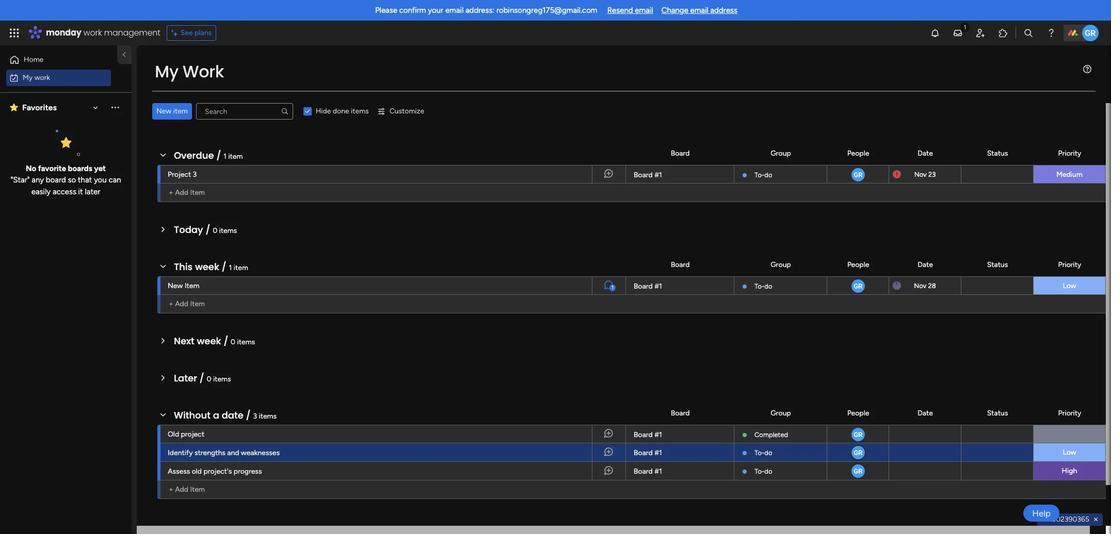 Task type: vqa. For each thing, say whether or not it's contained in the screenshot.
0
yes



Task type: locate. For each thing, give the bounding box(es) containing it.
3 + from the top
[[169, 486, 173, 494]]

1 people from the top
[[847, 149, 869, 158]]

/ right this
[[222, 261, 227, 274]]

3 priority from the top
[[1058, 409, 1082, 418]]

people for /
[[847, 409, 869, 418]]

3 email from the left
[[690, 6, 709, 15]]

1 low from the top
[[1063, 282, 1077, 291]]

new inside button
[[156, 107, 172, 116]]

1 horizontal spatial 3
[[253, 412, 257, 421]]

0 horizontal spatial 3
[[193, 170, 197, 179]]

status for item
[[987, 149, 1008, 158]]

2 vertical spatial add
[[175, 486, 188, 494]]

0 horizontal spatial my
[[23, 73, 33, 82]]

remove image
[[1092, 516, 1100, 524]]

#1 for fourth board #1 link from the bottom of the page
[[655, 282, 662, 291]]

apps image
[[998, 28, 1009, 38]]

1 image
[[961, 21, 970, 33]]

no
[[26, 164, 36, 173]]

0 right later on the bottom left of the page
[[207, 375, 211, 384]]

3 #1 from the top
[[655, 431, 662, 440]]

2 vertical spatial group
[[771, 409, 791, 418]]

1 vertical spatial work
[[34, 73, 50, 82]]

1 vertical spatial 3
[[253, 412, 257, 421]]

0 vertical spatial week
[[195, 261, 219, 274]]

board #1 for 2nd board #1 link from the bottom
[[634, 449, 662, 458]]

3
[[193, 170, 197, 179], [253, 412, 257, 421]]

#1 for first board #1 link from the bottom of the page
[[655, 468, 662, 476]]

favorites
[[22, 102, 57, 112]]

1 horizontal spatial email
[[635, 6, 653, 15]]

group for /
[[771, 409, 791, 418]]

home button
[[6, 52, 111, 68]]

easily
[[31, 187, 51, 196]]

status
[[987, 149, 1008, 158], [987, 260, 1008, 269], [987, 409, 1008, 418]]

board #1 for third board #1 link
[[634, 431, 662, 440]]

so
[[68, 175, 76, 185]]

5 board #1 link from the top
[[632, 462, 728, 481]]

board #1 link
[[632, 166, 728, 184], [632, 277, 728, 296], [632, 426, 728, 444], [632, 444, 728, 462], [632, 462, 728, 481]]

0 vertical spatial greg robinson image
[[850, 167, 866, 183]]

menu image
[[1083, 65, 1092, 73]]

3 group from the top
[[771, 409, 791, 418]]

4 do from the top
[[765, 468, 772, 476]]

this week / 1 item
[[174, 261, 248, 274]]

+ add item down the project 3
[[169, 188, 205, 197]]

week right this
[[195, 261, 219, 274]]

notifications image
[[930, 28, 940, 38]]

4 board #1 from the top
[[634, 449, 662, 458]]

identify
[[168, 449, 193, 458]]

add
[[175, 188, 188, 197], [175, 300, 188, 309], [175, 486, 188, 494]]

1 vertical spatial group
[[771, 260, 791, 269]]

1 nov from the top
[[914, 171, 927, 178]]

2 vertical spatial people
[[847, 409, 869, 418]]

nov
[[914, 171, 927, 178], [914, 282, 927, 290]]

1
[[224, 152, 227, 161], [229, 264, 232, 273], [612, 285, 614, 291]]

new for new item
[[168, 282, 183, 291]]

my left work
[[155, 60, 179, 83]]

work for monday
[[83, 27, 102, 39]]

2 email from the left
[[635, 6, 653, 15]]

2 horizontal spatial 1
[[612, 285, 614, 291]]

+ add item down new item
[[169, 300, 205, 309]]

0 vertical spatial 0
[[213, 227, 217, 235]]

email
[[445, 6, 464, 15], [635, 6, 653, 15], [690, 6, 709, 15]]

1 vertical spatial 0
[[231, 338, 235, 347]]

items inside the today / 0 items
[[219, 227, 237, 235]]

1 add from the top
[[175, 188, 188, 197]]

do
[[765, 171, 772, 179], [765, 283, 772, 291], [765, 450, 772, 457], [765, 468, 772, 476]]

hide
[[316, 107, 331, 116]]

0 vertical spatial date
[[918, 149, 933, 158]]

email right change
[[690, 6, 709, 15]]

work inside the my work button
[[34, 73, 50, 82]]

v2 star 2 image
[[10, 101, 18, 114]]

3 date from the top
[[918, 409, 933, 418]]

2 horizontal spatial 0
[[231, 338, 235, 347]]

my
[[155, 60, 179, 83], [23, 73, 33, 82]]

+ down new item
[[169, 300, 173, 309]]

4 to-do from the top
[[755, 468, 772, 476]]

4 to- from the top
[[755, 468, 765, 476]]

2 vertical spatial + add item
[[169, 486, 205, 494]]

1 + from the top
[[169, 188, 173, 197]]

greg robinson image
[[1082, 25, 1099, 41], [850, 279, 866, 294], [850, 464, 866, 480]]

0 vertical spatial work
[[83, 27, 102, 39]]

week for next
[[197, 335, 221, 348]]

nov left 23
[[914, 171, 927, 178]]

0 vertical spatial low
[[1063, 282, 1077, 291]]

please
[[375, 6, 397, 15]]

item
[[173, 107, 188, 116], [228, 152, 243, 161], [234, 264, 248, 273]]

1 #1 from the top
[[655, 171, 662, 180]]

1 vertical spatial item
[[228, 152, 243, 161]]

my down home
[[23, 73, 33, 82]]

my for my work
[[23, 73, 33, 82]]

+ down project at top
[[169, 188, 173, 197]]

2 vertical spatial 1
[[612, 285, 614, 291]]

302390365
[[1052, 516, 1090, 524]]

0
[[213, 227, 217, 235], [231, 338, 235, 347], [207, 375, 211, 384]]

you
[[94, 175, 107, 185]]

1 vertical spatial nov
[[914, 282, 927, 290]]

email right resend
[[635, 6, 653, 15]]

0 vertical spatial group
[[771, 149, 791, 158]]

email for change email address
[[690, 6, 709, 15]]

1 vertical spatial + add item
[[169, 300, 205, 309]]

greg robinson image
[[850, 167, 866, 183], [850, 427, 866, 443], [850, 445, 866, 461]]

items
[[351, 107, 369, 116], [219, 227, 237, 235], [237, 338, 255, 347], [213, 375, 231, 384], [259, 412, 277, 421]]

0 horizontal spatial work
[[34, 73, 50, 82]]

1 vertical spatial add
[[175, 300, 188, 309]]

0 inside the today / 0 items
[[213, 227, 217, 235]]

plans
[[195, 28, 212, 37]]

0 horizontal spatial 0
[[207, 375, 211, 384]]

+ add item down assess
[[169, 486, 205, 494]]

strengths
[[195, 449, 225, 458]]

2 vertical spatial item
[[234, 264, 248, 273]]

completed
[[755, 432, 788, 439]]

new
[[156, 107, 172, 116], [168, 282, 183, 291]]

1 priority from the top
[[1058, 149, 1082, 158]]

1 inside overdue / 1 item
[[224, 152, 227, 161]]

access
[[53, 187, 76, 196]]

2 vertical spatial 0
[[207, 375, 211, 384]]

0 right today
[[213, 227, 217, 235]]

2 nov from the top
[[914, 282, 927, 290]]

4 #1 from the top
[[655, 449, 662, 458]]

date
[[918, 149, 933, 158], [918, 260, 933, 269], [918, 409, 933, 418]]

3 board #1 from the top
[[634, 431, 662, 440]]

medium
[[1057, 170, 1083, 179]]

board
[[671, 149, 690, 158], [634, 171, 653, 180], [671, 260, 690, 269], [634, 282, 653, 291], [671, 409, 690, 418], [634, 431, 653, 440], [634, 449, 653, 458], [634, 468, 653, 476]]

without a date / 3 items
[[174, 409, 277, 422]]

2 + add item from the top
[[169, 300, 205, 309]]

new down this
[[168, 282, 183, 291]]

1 greg robinson image from the top
[[850, 167, 866, 183]]

2 vertical spatial greg robinson image
[[850, 445, 866, 461]]

3 to- from the top
[[755, 450, 765, 457]]

0 vertical spatial add
[[175, 188, 188, 197]]

2 board #1 from the top
[[634, 282, 662, 291]]

#1 for third board #1 link
[[655, 431, 662, 440]]

low
[[1063, 282, 1077, 291], [1063, 449, 1077, 457]]

and
[[227, 449, 239, 458]]

0 vertical spatial priority
[[1058, 149, 1082, 158]]

0 up later / 0 items
[[231, 338, 235, 347]]

0 vertical spatial item
[[173, 107, 188, 116]]

2 add from the top
[[175, 300, 188, 309]]

can
[[109, 175, 121, 185]]

people
[[847, 149, 869, 158], [847, 260, 869, 269], [847, 409, 869, 418]]

to-
[[755, 171, 765, 179], [755, 283, 765, 291], [755, 450, 765, 457], [755, 468, 765, 476]]

0 vertical spatial 3
[[193, 170, 197, 179]]

item down the project 3
[[190, 188, 205, 197]]

address
[[711, 6, 738, 15]]

1 horizontal spatial work
[[83, 27, 102, 39]]

add down the project 3
[[175, 188, 188, 197]]

1 horizontal spatial my
[[155, 60, 179, 83]]

customize
[[390, 107, 424, 116]]

my inside button
[[23, 73, 33, 82]]

0 vertical spatial 1
[[224, 152, 227, 161]]

search image
[[281, 107, 289, 116]]

1 vertical spatial low
[[1063, 449, 1077, 457]]

0 vertical spatial status
[[987, 149, 1008, 158]]

next week / 0 items
[[174, 335, 255, 348]]

/
[[216, 149, 221, 162], [206, 223, 210, 236], [222, 261, 227, 274], [224, 335, 228, 348], [200, 372, 204, 385], [246, 409, 251, 422]]

group
[[771, 149, 791, 158], [771, 260, 791, 269], [771, 409, 791, 418]]

1 vertical spatial status
[[987, 260, 1008, 269]]

5 board #1 from the top
[[634, 468, 662, 476]]

3 right date
[[253, 412, 257, 421]]

week
[[195, 261, 219, 274], [197, 335, 221, 348]]

inbox image
[[953, 28, 963, 38]]

3 right project at top
[[193, 170, 197, 179]]

item
[[190, 188, 205, 197], [185, 282, 199, 291], [190, 300, 205, 309], [190, 486, 205, 494]]

0 vertical spatial +
[[169, 188, 173, 197]]

#1 for 5th board #1 link from the bottom of the page
[[655, 171, 662, 180]]

1 to- from the top
[[755, 171, 765, 179]]

new down my work
[[156, 107, 172, 116]]

add down assess
[[175, 486, 188, 494]]

status for /
[[987, 409, 1008, 418]]

date for /
[[918, 409, 933, 418]]

3 add from the top
[[175, 486, 188, 494]]

0 vertical spatial people
[[847, 149, 869, 158]]

1 status from the top
[[987, 149, 1008, 158]]

this
[[174, 261, 193, 274]]

help image
[[1046, 28, 1057, 38]]

2 vertical spatial status
[[987, 409, 1008, 418]]

work right monday
[[83, 27, 102, 39]]

#1
[[655, 171, 662, 180], [655, 282, 662, 291], [655, 431, 662, 440], [655, 449, 662, 458], [655, 468, 662, 476]]

2 #1 from the top
[[655, 282, 662, 291]]

items inside without a date / 3 items
[[259, 412, 277, 421]]

0 vertical spatial greg robinson image
[[1082, 25, 1099, 41]]

1 horizontal spatial 0
[[213, 227, 217, 235]]

0 horizontal spatial 1
[[224, 152, 227, 161]]

3 status from the top
[[987, 409, 1008, 418]]

2 horizontal spatial email
[[690, 6, 709, 15]]

work
[[83, 27, 102, 39], [34, 73, 50, 82]]

3 board #1 link from the top
[[632, 426, 728, 444]]

3 people from the top
[[847, 409, 869, 418]]

item down new item
[[190, 300, 205, 309]]

1 group from the top
[[771, 149, 791, 158]]

email right your
[[445, 6, 464, 15]]

week for this
[[195, 261, 219, 274]]

+ down assess
[[169, 486, 173, 494]]

status for 1
[[987, 260, 1008, 269]]

2 vertical spatial +
[[169, 486, 173, 494]]

favorite
[[38, 164, 66, 173]]

3 + add item from the top
[[169, 486, 205, 494]]

item down this
[[185, 282, 199, 291]]

items inside next week / 0 items
[[237, 338, 255, 347]]

5 #1 from the top
[[655, 468, 662, 476]]

management
[[104, 27, 160, 39]]

board #1
[[634, 171, 662, 180], [634, 282, 662, 291], [634, 431, 662, 440], [634, 449, 662, 458], [634, 468, 662, 476]]

+
[[169, 188, 173, 197], [169, 300, 173, 309], [169, 486, 173, 494]]

1 vertical spatial priority
[[1058, 260, 1082, 269]]

group for 1
[[771, 260, 791, 269]]

1 board #1 from the top
[[634, 171, 662, 180]]

1 vertical spatial people
[[847, 260, 869, 269]]

people for 1
[[847, 260, 869, 269]]

0 horizontal spatial email
[[445, 6, 464, 15]]

high
[[1062, 467, 1077, 476]]

add down new item
[[175, 300, 188, 309]]

2 group from the top
[[771, 260, 791, 269]]

0 vertical spatial nov
[[914, 171, 927, 178]]

0 vertical spatial new
[[156, 107, 172, 116]]

0 inside later / 0 items
[[207, 375, 211, 384]]

items inside later / 0 items
[[213, 375, 231, 384]]

progress
[[234, 468, 262, 476]]

project
[[181, 430, 204, 439]]

1 vertical spatial date
[[918, 260, 933, 269]]

1 + add item from the top
[[169, 188, 205, 197]]

1 date from the top
[[918, 149, 933, 158]]

2 priority from the top
[[1058, 260, 1082, 269]]

date for 1
[[918, 260, 933, 269]]

my work
[[155, 60, 224, 83]]

2 people from the top
[[847, 260, 869, 269]]

1 vertical spatial week
[[197, 335, 221, 348]]

1 vertical spatial new
[[168, 282, 183, 291]]

0 vertical spatial + add item
[[169, 188, 205, 197]]

2 vertical spatial date
[[918, 409, 933, 418]]

2 date from the top
[[918, 260, 933, 269]]

None search field
[[196, 103, 293, 120]]

1 vertical spatial greg robinson image
[[850, 279, 866, 294]]

1 horizontal spatial 1
[[229, 264, 232, 273]]

search everything image
[[1024, 28, 1034, 38]]

1 inside 1 button
[[612, 285, 614, 291]]

1 do from the top
[[765, 171, 772, 179]]

1 vertical spatial +
[[169, 300, 173, 309]]

2 vertical spatial priority
[[1058, 409, 1082, 418]]

2 status from the top
[[987, 260, 1008, 269]]

week right next
[[197, 335, 221, 348]]

#1 for 2nd board #1 link from the bottom
[[655, 449, 662, 458]]

change email address link
[[662, 6, 738, 15]]

it
[[78, 187, 83, 196]]

group for item
[[771, 149, 791, 158]]

1 vertical spatial greg robinson image
[[850, 427, 866, 443]]

/ right date
[[246, 409, 251, 422]]

1 vertical spatial 1
[[229, 264, 232, 273]]

work down home
[[34, 73, 50, 82]]

nov left 28
[[914, 282, 927, 290]]



Task type: describe. For each thing, give the bounding box(es) containing it.
confirm
[[399, 6, 426, 15]]

2 vertical spatial greg robinson image
[[850, 464, 866, 480]]

robinsongreg175@gmail.com
[[497, 6, 598, 15]]

see plans
[[181, 28, 212, 37]]

today
[[174, 223, 203, 236]]

4 board #1 link from the top
[[632, 444, 728, 462]]

1 inside the this week / 1 item
[[229, 264, 232, 273]]

2 to- from the top
[[755, 283, 765, 291]]

done
[[333, 107, 349, 116]]

later
[[85, 187, 100, 196]]

old project
[[168, 430, 204, 439]]

id: 302390365
[[1042, 516, 1090, 524]]

item inside button
[[173, 107, 188, 116]]

people for item
[[847, 149, 869, 158]]

without
[[174, 409, 211, 422]]

work for my
[[34, 73, 50, 82]]

28
[[928, 282, 936, 290]]

help
[[1032, 509, 1051, 519]]

nov 28
[[914, 282, 936, 290]]

new item button
[[152, 103, 192, 120]]

3 do from the top
[[765, 450, 772, 457]]

assess
[[168, 468, 190, 476]]

id:
[[1042, 516, 1050, 524]]

resend email
[[607, 6, 653, 15]]

/ right next
[[224, 335, 228, 348]]

see
[[181, 28, 193, 37]]

priority for item
[[1058, 149, 1082, 158]]

Filter dashboard by text search field
[[196, 103, 293, 120]]

priority for /
[[1058, 409, 1082, 418]]

old
[[192, 468, 202, 476]]

23
[[929, 171, 936, 178]]

resend
[[607, 6, 633, 15]]

monday work management
[[46, 27, 160, 39]]

3 inside without a date / 3 items
[[253, 412, 257, 421]]

0 for later /
[[207, 375, 211, 384]]

overdue
[[174, 149, 214, 162]]

2 low from the top
[[1063, 449, 1077, 457]]

2 to-do from the top
[[755, 283, 772, 291]]

/ right the overdue
[[216, 149, 221, 162]]

project
[[168, 170, 191, 179]]

invite members image
[[976, 28, 986, 38]]

nov for nov 23
[[914, 171, 927, 178]]

any
[[32, 175, 44, 185]]

monday
[[46, 27, 81, 39]]

favorites options image
[[110, 102, 120, 113]]

1 button
[[592, 277, 626, 295]]

2 greg robinson image from the top
[[850, 427, 866, 443]]

/ right later on the bottom left of the page
[[200, 372, 204, 385]]

your
[[428, 6, 443, 15]]

priority for 1
[[1058, 260, 1082, 269]]

favorites button
[[7, 99, 103, 116]]

address:
[[466, 6, 495, 15]]

nov for nov 28
[[914, 282, 927, 290]]

2 board #1 link from the top
[[632, 277, 728, 296]]

nov 23
[[914, 171, 936, 178]]

yet
[[94, 164, 106, 173]]

identify strengths and weaknesses
[[168, 449, 280, 458]]

date
[[222, 409, 244, 422]]

project 3
[[168, 170, 197, 179]]

please confirm your email address: robinsongreg175@gmail.com
[[375, 6, 598, 15]]

item inside the this week / 1 item
[[234, 264, 248, 273]]

change
[[662, 6, 688, 15]]

home
[[24, 55, 43, 64]]

boards
[[68, 164, 92, 173]]

/ right today
[[206, 223, 210, 236]]

"star"
[[11, 175, 30, 185]]

item inside overdue / 1 item
[[228, 152, 243, 161]]

3 greg robinson image from the top
[[850, 445, 866, 461]]

2 do from the top
[[765, 283, 772, 291]]

assess old project's progress
[[168, 468, 262, 476]]

2 + from the top
[[169, 300, 173, 309]]

1 board #1 link from the top
[[632, 166, 728, 184]]

board #1 for 5th board #1 link from the bottom of the page
[[634, 171, 662, 180]]

board
[[46, 175, 66, 185]]

later
[[174, 372, 197, 385]]

overdue / 1 item
[[174, 149, 243, 162]]

id: 302390365 element
[[1038, 514, 1103, 526]]

later / 0 items
[[174, 372, 231, 385]]

project's
[[204, 468, 232, 476]]

select product image
[[9, 28, 20, 38]]

no favorite boards yet "star" any board so that you can easily access it later
[[11, 164, 121, 196]]

email for resend email
[[635, 6, 653, 15]]

next
[[174, 335, 194, 348]]

0 for today /
[[213, 227, 217, 235]]

my work
[[23, 73, 50, 82]]

1 to-do from the top
[[755, 171, 772, 179]]

weaknesses
[[241, 449, 280, 458]]

customize button
[[373, 103, 428, 120]]

v2 overdue deadline image
[[893, 170, 901, 179]]

item down old
[[190, 486, 205, 494]]

date for item
[[918, 149, 933, 158]]

my for my work
[[155, 60, 179, 83]]

new for new item
[[156, 107, 172, 116]]

a
[[213, 409, 219, 422]]

3 to-do from the top
[[755, 450, 772, 457]]

resend email link
[[607, 6, 653, 15]]

board #1 for first board #1 link from the bottom of the page
[[634, 468, 662, 476]]

hide done items
[[316, 107, 369, 116]]

change email address
[[662, 6, 738, 15]]

that
[[78, 175, 92, 185]]

0 inside next week / 0 items
[[231, 338, 235, 347]]

work
[[183, 60, 224, 83]]

board #1 for fourth board #1 link from the bottom of the page
[[634, 282, 662, 291]]

new item
[[156, 107, 188, 116]]

1 email from the left
[[445, 6, 464, 15]]

help button
[[1024, 505, 1060, 522]]

my work button
[[6, 69, 111, 86]]

new item
[[168, 282, 199, 291]]

see plans button
[[167, 25, 216, 41]]

old
[[168, 430, 179, 439]]

today / 0 items
[[174, 223, 237, 236]]



